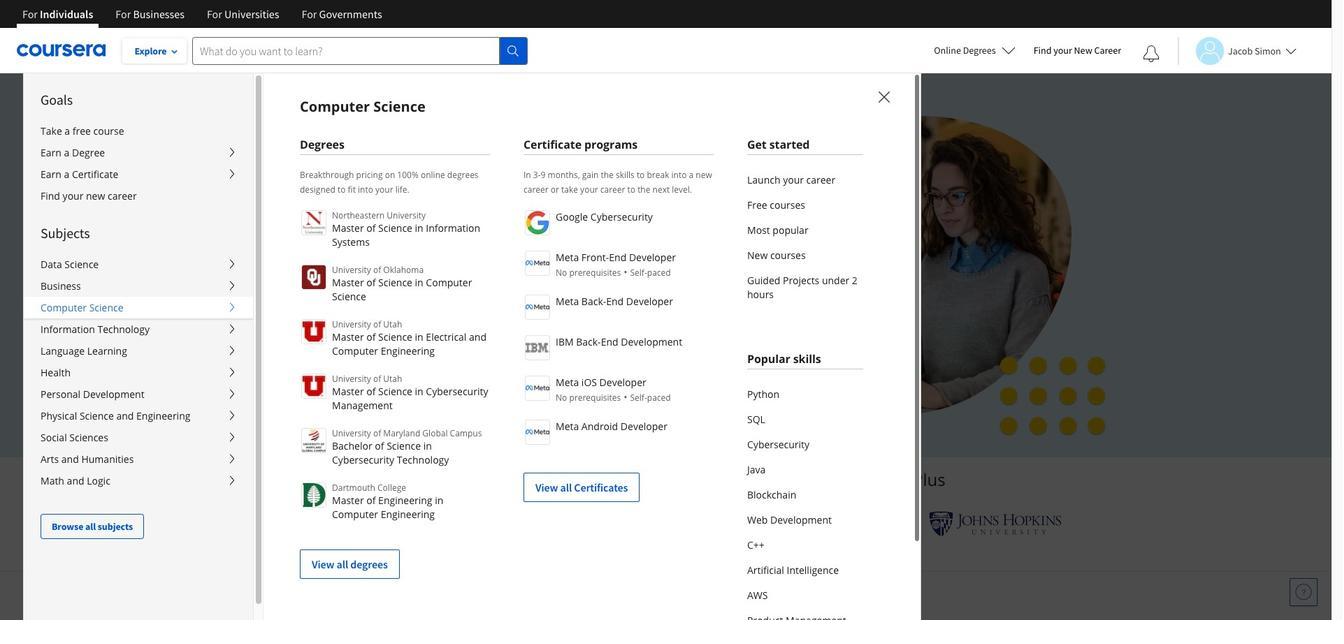 Task type: locate. For each thing, give the bounding box(es) containing it.
prerequisites inside meta ios developer no prerequisites • self-paced
[[569, 392, 621, 404]]

pricing
[[356, 169, 383, 181]]

access
[[335, 196, 381, 217]]

0 vertical spatial degrees
[[963, 44, 996, 57]]

plus
[[913, 469, 946, 492]]

1 vertical spatial skills
[[793, 352, 821, 367]]

or left "take"
[[551, 184, 559, 196]]

paced up the meta android developer "link" on the bottom of page
[[647, 392, 671, 404]]

engineering inside popup button
[[136, 410, 191, 423]]

university inside the university of maryland global campus bachelor of science in cybersecurity technology
[[332, 428, 371, 440]]

1 vertical spatial no
[[556, 392, 567, 404]]

0 horizontal spatial certificate
[[72, 168, 118, 181]]

1 horizontal spatial find
[[1034, 44, 1052, 57]]

0 vertical spatial day
[[319, 346, 337, 360]]

in 3-9 months, gain the skills to break into a new career or take your career to the next level.
[[524, 169, 712, 196]]

university down systems
[[332, 264, 371, 276]]

2 meta from the top
[[556, 295, 579, 308]]

skills inside in 3-9 months, gain the skills to break into a new career or take your career to the next level.
[[616, 169, 635, 181]]

get started list
[[748, 168, 864, 308]]

master up systems
[[332, 222, 364, 235]]

hours
[[748, 288, 774, 301]]

earn down take
[[41, 146, 61, 159]]

earn inside 'popup button'
[[41, 168, 61, 181]]

computer science up "coursera plus" "image"
[[300, 97, 426, 116]]

view inside certificate programs list
[[536, 481, 558, 495]]

into inside breakthrough pricing on 100% online degrees designed to fit into your life.
[[358, 184, 373, 196]]

university for master of science in cybersecurity management
[[332, 373, 371, 385]]

degrees inside popup button
[[963, 44, 996, 57]]

computer up "coursera plus" "image"
[[300, 97, 370, 116]]

and right electrical
[[469, 331, 487, 344]]

utah inside 'university of utah master of science in cybersecurity management'
[[383, 373, 402, 385]]

meta back-end developer
[[556, 295, 673, 308]]

$59 /month, cancel anytime
[[260, 313, 394, 327]]

all inside button
[[85, 521, 96, 534]]

to
[[637, 169, 645, 181], [338, 184, 346, 196], [628, 184, 636, 196], [385, 196, 400, 217]]

the left next
[[638, 184, 651, 196]]

bachelor
[[332, 440, 372, 453]]

browse
[[52, 521, 83, 534]]

0 vertical spatial degrees
[[447, 169, 479, 181]]

computer
[[300, 97, 370, 116], [426, 276, 472, 289], [41, 301, 87, 315], [332, 345, 378, 358], [332, 508, 378, 522]]

0 horizontal spatial day
[[319, 346, 337, 360]]

with left 14-
[[324, 378, 346, 392]]

1 horizontal spatial development
[[621, 336, 683, 349]]

end down meta front-end developer no prerequisites • self-paced
[[606, 295, 624, 308]]

university of illinois at urbana-champaign image
[[270, 514, 379, 536]]

development for web development
[[771, 514, 832, 527]]

cybersecurity down bachelor
[[332, 454, 394, 467]]

most popular
[[748, 224, 809, 237]]

business
[[41, 280, 81, 293]]

degrees inside list
[[351, 558, 388, 572]]

free courses link
[[748, 193, 864, 218]]

all right the browse
[[85, 521, 96, 534]]

1 horizontal spatial all
[[337, 558, 348, 572]]

3 master from the top
[[332, 331, 364, 344]]

into inside in 3-9 months, gain the skills to break into a new career or take your career to the next level.
[[672, 169, 687, 181]]

1 vertical spatial paced
[[647, 392, 671, 404]]

online degrees
[[934, 44, 996, 57]]

• inside meta front-end developer no prerequisites • self-paced
[[624, 266, 628, 279]]

view for degrees
[[312, 558, 335, 572]]

1 horizontal spatial into
[[672, 169, 687, 181]]

break
[[647, 169, 669, 181]]

cybersecurity link
[[748, 433, 864, 458]]

0 horizontal spatial view
[[312, 558, 335, 572]]

online degrees button
[[923, 35, 1027, 66]]

your down projects,
[[260, 245, 293, 266]]

ibm back-end development
[[556, 336, 683, 349]]

1 horizontal spatial technology
[[397, 454, 449, 467]]

cybersecurity up java
[[748, 438, 810, 452]]

courses down popular
[[771, 249, 806, 262]]

health button
[[24, 362, 253, 384]]

certificate up find your new career
[[72, 168, 118, 181]]

100%
[[397, 169, 419, 181]]

computer down dartmouth
[[332, 508, 378, 522]]

certificate programs list
[[524, 209, 714, 503]]

information inside popup button
[[41, 323, 95, 336]]

engineering
[[381, 345, 435, 358], [136, 410, 191, 423], [378, 494, 432, 508], [381, 508, 435, 522]]

partnername logo image for meta android developer
[[525, 420, 550, 445]]

no down "programs—all"
[[556, 267, 567, 279]]

0 vertical spatial technology
[[97, 323, 150, 336]]

view inside degrees list
[[312, 558, 335, 572]]

to inside breakthrough pricing on 100% online degrees designed to fit into your life.
[[338, 184, 346, 196]]

self- up the meta android developer "link" on the bottom of page
[[630, 392, 647, 404]]

cybersecurity up campus
[[426, 385, 488, 399]]

0 vertical spatial earn
[[41, 146, 61, 159]]

get
[[748, 137, 767, 152]]

development inside popup button
[[83, 388, 144, 401]]

0 horizontal spatial degrees
[[351, 558, 388, 572]]

physical
[[41, 410, 77, 423]]

to down life.
[[385, 196, 400, 217]]

meta inside meta back-end developer link
[[556, 295, 579, 308]]

self-
[[630, 267, 647, 279], [630, 392, 647, 404]]

partnername logo image for google cybersecurity
[[525, 210, 550, 236]]

engineering down learn
[[378, 494, 432, 508]]

0 vertical spatial university of utah logo image
[[301, 320, 327, 345]]

paced down included
[[647, 267, 671, 279]]

1 horizontal spatial or
[[551, 184, 559, 196]]

1 vertical spatial free
[[339, 346, 360, 360]]

1 vertical spatial on
[[652, 196, 671, 217]]

android
[[582, 420, 618, 434]]

0 vertical spatial self-
[[630, 267, 647, 279]]

master for master of science in electrical and computer engineering
[[332, 331, 364, 344]]

1 horizontal spatial view
[[536, 481, 558, 495]]

0 vertical spatial utah
[[383, 319, 402, 331]]

popular skills list
[[748, 382, 864, 621]]

to up hands-
[[628, 184, 636, 196]]

a down earn a degree
[[64, 168, 69, 181]]

jacob simon
[[1229, 44, 1282, 57]]

partnername logo image inside meta back-end developer link
[[525, 295, 550, 320]]

earn for earn a degree
[[41, 146, 61, 159]]

java link
[[748, 458, 864, 483]]

business button
[[24, 276, 253, 297]]

on inside unlimited access to 7,000+ world-class courses, hands-on projects, and job-ready certificate programs—all included in your subscription
[[652, 196, 671, 217]]

utah down trial
[[383, 373, 402, 385]]

end down meta back-end developer link
[[601, 336, 619, 349]]

development for personal development
[[83, 388, 144, 401]]

sciences
[[69, 431, 108, 445]]

1 vertical spatial day
[[363, 378, 381, 392]]

0 vertical spatial view
[[536, 481, 558, 495]]

meta
[[556, 251, 579, 264], [556, 295, 579, 308], [556, 376, 579, 389], [556, 420, 579, 434]]

1 vertical spatial utah
[[383, 373, 402, 385]]

into right fit
[[358, 184, 373, 196]]

4 for from the left
[[302, 7, 317, 21]]

new right break
[[696, 169, 712, 181]]

1 vertical spatial back-
[[576, 336, 601, 349]]

partnername logo image inside the meta android developer "link"
[[525, 420, 550, 445]]

campus
[[450, 428, 482, 440]]

computer science inside popup button
[[41, 301, 123, 315]]

meta left android
[[556, 420, 579, 434]]

master inside university of utah master of science in electrical and computer engineering
[[332, 331, 364, 344]]

0 vertical spatial or
[[551, 184, 559, 196]]

earn for earn a certificate
[[41, 168, 61, 181]]

2 vertical spatial end
[[601, 336, 619, 349]]

view all degrees link
[[300, 550, 400, 580]]

learn
[[386, 469, 431, 492]]

1 for from the left
[[22, 7, 38, 21]]

engineering up money-
[[381, 345, 435, 358]]

1 utah from the top
[[383, 319, 402, 331]]

computer up 14-
[[332, 345, 378, 358]]

your inside breakthrough pricing on 100% online degrees designed to fit into your life.
[[376, 184, 393, 196]]

data
[[41, 258, 62, 271]]

2 for from the left
[[116, 7, 131, 21]]

a inside popup button
[[64, 146, 69, 159]]

0 horizontal spatial new
[[86, 189, 105, 203]]

for universities
[[207, 7, 279, 21]]

1 horizontal spatial new
[[696, 169, 712, 181]]

months,
[[548, 169, 580, 181]]

ios
[[582, 376, 597, 389]]

1 university of utah logo image from the top
[[301, 320, 327, 345]]

ibm back-end development link
[[524, 334, 714, 361]]

0 horizontal spatial new
[[748, 249, 768, 262]]

master up start 7-day free trial
[[332, 331, 364, 344]]

master down subscription at the left of page
[[332, 276, 364, 289]]

courses up popular
[[770, 199, 805, 212]]

1 horizontal spatial skills
[[793, 352, 821, 367]]

subjects
[[41, 224, 90, 242]]

5 partnername logo image from the top
[[525, 376, 550, 401]]

on
[[385, 169, 395, 181], [652, 196, 671, 217]]

meta left 'front-'
[[556, 251, 579, 264]]

0 vertical spatial on
[[385, 169, 395, 181]]

prerequisites down 'front-'
[[569, 267, 621, 279]]

degree
[[72, 146, 105, 159]]

a for degree
[[64, 146, 69, 159]]

4 master from the top
[[332, 385, 364, 399]]

6 partnername logo image from the top
[[525, 420, 550, 445]]

no inside meta front-end developer no prerequisites • self-paced
[[556, 267, 567, 279]]

2 earn from the top
[[41, 168, 61, 181]]

personal
[[41, 388, 80, 401]]

get started
[[748, 137, 810, 152]]

into for certificate programs
[[672, 169, 687, 181]]

developer
[[629, 251, 676, 264], [626, 295, 673, 308], [600, 376, 647, 389], [621, 420, 668, 434]]

computer inside dartmouth college master of engineering in computer engineering
[[332, 508, 378, 522]]

1 vertical spatial courses
[[771, 249, 806, 262]]

all for certificate programs
[[560, 481, 572, 495]]

science up management
[[378, 385, 413, 399]]

university of utah logo image for master of science in cybersecurity management
[[301, 374, 327, 399]]

1 paced from the top
[[647, 267, 671, 279]]

developer inside meta ios developer no prerequisites • self-paced
[[600, 376, 647, 389]]

1 vertical spatial university of utah logo image
[[301, 374, 327, 399]]

information up language
[[41, 323, 95, 336]]

earn inside popup button
[[41, 146, 61, 159]]

all left certificates
[[560, 481, 572, 495]]

in inside university of utah master of science in electrical and computer engineering
[[415, 331, 424, 344]]

university of utah logo image
[[301, 320, 327, 345], [301, 374, 327, 399]]

on inside breakthrough pricing on 100% online degrees designed to fit into your life.
[[385, 169, 395, 181]]

university of oklahoma master of science in computer science
[[332, 264, 472, 303]]

0 horizontal spatial information
[[41, 323, 95, 336]]

0 horizontal spatial skills
[[616, 169, 635, 181]]

0 vertical spatial prerequisites
[[569, 267, 621, 279]]

of
[[367, 222, 376, 235], [373, 264, 381, 276], [367, 276, 376, 289], [373, 319, 381, 331], [367, 331, 376, 344], [373, 373, 381, 385], [367, 385, 376, 399], [373, 428, 381, 440], [375, 440, 384, 453], [367, 494, 376, 508]]

0 vertical spatial back-
[[582, 295, 606, 308]]

3 partnername logo image from the top
[[525, 295, 550, 320]]

prerequisites down ios
[[569, 392, 621, 404]]

computer inside popup button
[[41, 301, 87, 315]]

2 utah from the top
[[383, 373, 402, 385]]

dartmouth college logo image
[[301, 483, 327, 508]]

1 horizontal spatial with
[[800, 469, 833, 492]]

2 paced from the top
[[647, 392, 671, 404]]

university down life.
[[387, 210, 426, 222]]

0 vertical spatial skills
[[616, 169, 635, 181]]

and inside unlimited access to 7,000+ world-class courses, hands-on projects, and job-ready certificate programs—all included in your subscription
[[326, 221, 353, 242]]

your inside in 3-9 months, gain the skills to break into a new career or take your career to the next level.
[[580, 184, 598, 196]]

find your new career
[[41, 189, 137, 203]]

1 vertical spatial view
[[312, 558, 335, 572]]

intelligence
[[787, 564, 839, 578]]

0 vertical spatial certificate
[[524, 137, 582, 152]]

1 vertical spatial earn
[[41, 168, 61, 181]]

for for governments
[[302, 7, 317, 21]]

no
[[556, 267, 567, 279], [556, 392, 567, 404]]

cybersecurity inside 'link'
[[748, 438, 810, 452]]

meta ios developer no prerequisites • self-paced
[[556, 376, 671, 404]]

unlimited
[[260, 196, 331, 217]]

1 no from the top
[[556, 267, 567, 279]]

master up management
[[332, 385, 364, 399]]

None search field
[[192, 37, 528, 65]]

utah
[[383, 319, 402, 331], [383, 373, 402, 385]]

degrees right online
[[963, 44, 996, 57]]

1 • from the top
[[624, 266, 628, 279]]

earn down earn a degree
[[41, 168, 61, 181]]

0 vertical spatial into
[[672, 169, 687, 181]]

cybersecurity
[[591, 210, 653, 224], [426, 385, 488, 399], [748, 438, 810, 452], [332, 454, 394, 467]]

health
[[41, 366, 71, 380]]

development down blockchain link
[[771, 514, 832, 527]]

for left businesses
[[116, 7, 131, 21]]

2 horizontal spatial development
[[771, 514, 832, 527]]

your inside unlimited access to 7,000+ world-class courses, hands-on projects, and job-ready certificate programs—all included in your subscription
[[260, 245, 293, 266]]

3 for from the left
[[207, 7, 222, 21]]

started
[[770, 137, 810, 152]]

browse all subjects button
[[41, 515, 144, 540]]

0 vertical spatial end
[[609, 251, 627, 264]]

master up university of illinois at urbana-champaign image
[[332, 494, 364, 508]]

sql link
[[748, 408, 864, 433]]

designed
[[300, 184, 336, 196]]

1 vertical spatial computer science
[[41, 301, 123, 315]]

1 vertical spatial development
[[83, 388, 144, 401]]

computer science group
[[23, 73, 1343, 621]]

1 self- from the top
[[630, 267, 647, 279]]

certificate up 9
[[524, 137, 582, 152]]

0 horizontal spatial degrees
[[300, 137, 345, 152]]

0 horizontal spatial into
[[358, 184, 373, 196]]

partnername logo image inside google cybersecurity link
[[525, 210, 550, 236]]

and left "companies" at the bottom right
[[676, 469, 705, 492]]

or inside in 3-9 months, gain the skills to break into a new career or take your career to the next level.
[[551, 184, 559, 196]]

1 horizontal spatial on
[[652, 196, 671, 217]]

1 partnername logo image from the top
[[525, 210, 550, 236]]

2 prerequisites from the top
[[569, 392, 621, 404]]

2 no from the top
[[556, 392, 567, 404]]

free up most
[[748, 199, 768, 212]]

for left the universities
[[207, 7, 222, 21]]

1 prerequisites from the top
[[569, 267, 621, 279]]

cancel
[[319, 313, 351, 327]]

0 vertical spatial information
[[426, 222, 480, 235]]

and up subscription at the left of page
[[326, 221, 353, 242]]

new down earn a certificate
[[86, 189, 105, 203]]

0 vertical spatial find
[[1034, 44, 1052, 57]]

logic
[[87, 475, 110, 488]]

meta inside "link"
[[556, 420, 579, 434]]

front-
[[582, 251, 609, 264]]

1 vertical spatial information
[[41, 323, 95, 336]]

a inside 'popup button'
[[64, 168, 69, 181]]

into up level.
[[672, 169, 687, 181]]

0 horizontal spatial technology
[[97, 323, 150, 336]]

a left degree
[[64, 146, 69, 159]]

technology up language learning "dropdown button"
[[97, 323, 150, 336]]

in inside northeastern university master of science in information systems
[[415, 222, 424, 235]]

end inside meta front-end developer no prerequisites • self-paced
[[609, 251, 627, 264]]

science up information technology at the bottom left of page
[[89, 301, 123, 315]]

2 vertical spatial all
[[337, 558, 348, 572]]

developer inside "link"
[[621, 420, 668, 434]]

1 vertical spatial new
[[748, 249, 768, 262]]

1 horizontal spatial free
[[748, 199, 768, 212]]

close image
[[875, 87, 893, 106], [875, 87, 893, 106], [875, 88, 894, 106]]

1 vertical spatial or
[[260, 378, 274, 392]]

partnername logo image inside ibm back-end development link
[[525, 336, 550, 361]]

2 courses from the top
[[771, 249, 806, 262]]

engineering inside university of utah master of science in electrical and computer engineering
[[381, 345, 435, 358]]

information inside northeastern university master of science in information systems
[[426, 222, 480, 235]]

1 vertical spatial all
[[85, 521, 96, 534]]

university of utah logo image down 7- at left
[[301, 374, 327, 399]]

guided projects under 2 hours
[[748, 274, 858, 301]]

master inside university of oklahoma master of science in computer science
[[332, 276, 364, 289]]

unlimited access to 7,000+ world-class courses, hands-on projects, and job-ready certificate programs—all included in your subscription
[[260, 196, 689, 266]]

end
[[609, 251, 627, 264], [606, 295, 624, 308], [601, 336, 619, 349]]

0 horizontal spatial find
[[41, 189, 60, 203]]

all inside certificate programs list
[[560, 481, 572, 495]]

new down most
[[748, 249, 768, 262]]

0 horizontal spatial or
[[260, 378, 274, 392]]

development inside 'popular skills' list
[[771, 514, 832, 527]]

0 vertical spatial courses
[[770, 199, 805, 212]]

your left life.
[[376, 184, 393, 196]]

2 vertical spatial development
[[771, 514, 832, 527]]

back- right ibm
[[576, 336, 601, 349]]

developer down included
[[629, 251, 676, 264]]

banner navigation
[[11, 0, 393, 38]]

close image
[[875, 87, 893, 106], [875, 87, 893, 106]]

find down earn a certificate
[[41, 189, 60, 203]]

university inside university of oklahoma master of science in computer science
[[332, 264, 371, 276]]

2 master from the top
[[332, 276, 364, 289]]

master inside dartmouth college master of engineering in computer engineering
[[332, 494, 364, 508]]

paced inside meta front-end developer no prerequisites • self-paced
[[647, 267, 671, 279]]

find for find your new career
[[41, 189, 60, 203]]

career up hands-
[[600, 184, 625, 196]]

2 university of utah logo image from the top
[[301, 374, 327, 399]]

python link
[[748, 382, 864, 408]]

for left individuals
[[22, 7, 38, 21]]

with down cybersecurity 'link'
[[800, 469, 833, 492]]

meta up ibm
[[556, 295, 579, 308]]

0 horizontal spatial the
[[601, 169, 614, 181]]

1 vertical spatial •
[[624, 391, 628, 404]]

find inside explore menu element
[[41, 189, 60, 203]]

technology up learn
[[397, 454, 449, 467]]

for left governments at the top
[[302, 7, 317, 21]]

science up trial
[[378, 331, 413, 344]]

university inside university of utah master of science in electrical and computer engineering
[[332, 319, 371, 331]]

1 vertical spatial degrees
[[300, 137, 345, 152]]

and left logic
[[67, 475, 84, 488]]

0 vertical spatial development
[[621, 336, 683, 349]]

certificate
[[524, 137, 582, 152], [72, 168, 118, 181]]

cybersecurity inside 'university of utah master of science in cybersecurity management'
[[426, 385, 488, 399]]

find left career
[[1034, 44, 1052, 57]]

0 vertical spatial free
[[748, 199, 768, 212]]

2 • from the top
[[624, 391, 628, 404]]

information down the world- on the left
[[426, 222, 480, 235]]

certificate inside 'popup button'
[[72, 168, 118, 181]]

science up anytime
[[378, 276, 413, 289]]

view down university of illinois at urbana-champaign image
[[312, 558, 335, 572]]

1 vertical spatial new
[[86, 189, 105, 203]]

university for bachelor of science in cybersecurity technology
[[332, 428, 371, 440]]

personal development button
[[24, 384, 253, 406]]

launch your career
[[748, 173, 836, 187]]

northeastern
[[332, 210, 385, 222]]

1 vertical spatial degrees
[[351, 558, 388, 572]]

day
[[319, 346, 337, 360], [363, 378, 381, 392]]

leading
[[520, 469, 577, 492]]

meta left ios
[[556, 376, 579, 389]]

university of utah master of science in electrical and computer engineering
[[332, 319, 487, 358]]

utah for electrical
[[383, 319, 402, 331]]

1 master from the top
[[332, 222, 364, 235]]

engineering down personal development popup button
[[136, 410, 191, 423]]

sas image
[[737, 514, 790, 536]]

science down 7,000+
[[378, 222, 413, 235]]

1 vertical spatial into
[[358, 184, 373, 196]]

0 vertical spatial computer science
[[300, 97, 426, 116]]

computer science up information technology at the bottom left of page
[[41, 301, 123, 315]]

skills up hands-
[[616, 169, 635, 181]]

view all degrees
[[312, 558, 388, 572]]

with
[[324, 378, 346, 392], [800, 469, 833, 492]]

4 partnername logo image from the top
[[525, 336, 550, 361]]

utah up trial
[[383, 319, 402, 331]]

of inside dartmouth college master of engineering in computer engineering
[[367, 494, 376, 508]]

0 horizontal spatial free
[[339, 346, 360, 360]]

1 meta from the top
[[556, 251, 579, 264]]

view right 275+
[[536, 481, 558, 495]]

the
[[601, 169, 614, 181], [638, 184, 651, 196]]

1 vertical spatial the
[[638, 184, 651, 196]]

master inside 'university of utah master of science in cybersecurity management'
[[332, 385, 364, 399]]

0 vertical spatial all
[[560, 481, 572, 495]]

1 vertical spatial prerequisites
[[569, 392, 621, 404]]

1 earn from the top
[[41, 146, 61, 159]]

5 master from the top
[[332, 494, 364, 508]]

$59
[[260, 313, 277, 327]]

university up management
[[332, 373, 371, 385]]

engineering down college
[[381, 508, 435, 522]]

4 meta from the top
[[556, 420, 579, 434]]

degrees down university of illinois at urbana-champaign image
[[351, 558, 388, 572]]

0 vertical spatial the
[[601, 169, 614, 181]]

day up management
[[363, 378, 381, 392]]

day down $59 /month, cancel anytime
[[319, 346, 337, 360]]

northeastern university  logo image
[[301, 210, 327, 236]]

1 courses from the top
[[770, 199, 805, 212]]

in inside the university of maryland global campus bachelor of science in cybersecurity technology
[[423, 440, 432, 453]]

0 horizontal spatial with
[[324, 378, 346, 392]]

projects
[[783, 274, 820, 287]]

university inside 'university of utah master of science in cybersecurity management'
[[332, 373, 371, 385]]

1 horizontal spatial degrees
[[447, 169, 479, 181]]

utah inside university of utah master of science in electrical and computer engineering
[[383, 319, 402, 331]]

skills up python link
[[793, 352, 821, 367]]

degrees list
[[300, 209, 490, 580]]

and inside arts and humanities dropdown button
[[61, 453, 79, 466]]

2 self- from the top
[[630, 392, 647, 404]]

in inside 'university of utah master of science in cybersecurity management'
[[415, 385, 424, 399]]

self- inside meta front-end developer no prerequisites • self-paced
[[630, 267, 647, 279]]

0 vertical spatial new
[[696, 169, 712, 181]]

of inside northeastern university master of science in information systems
[[367, 222, 376, 235]]

3-
[[533, 169, 541, 181]]

3 meta from the top
[[556, 376, 579, 389]]

master inside northeastern university master of science in information systems
[[332, 222, 364, 235]]

career up the free courses link
[[807, 173, 836, 187]]

all for degrees
[[337, 558, 348, 572]]

master for master of science in computer science
[[332, 276, 364, 289]]

0 horizontal spatial computer science
[[41, 301, 123, 315]]

1 horizontal spatial information
[[426, 222, 480, 235]]

northeastern university master of science in information systems
[[332, 210, 480, 249]]

science inside the university of maryland global campus bachelor of science in cybersecurity technology
[[387, 440, 421, 453]]

0 horizontal spatial development
[[83, 388, 144, 401]]

meta inside meta front-end developer no prerequisites • self-paced
[[556, 251, 579, 264]]

earn a degree button
[[24, 142, 253, 164]]

computer science inside menu item
[[300, 97, 426, 116]]

0 vertical spatial •
[[624, 266, 628, 279]]

0 horizontal spatial all
[[85, 521, 96, 534]]

1 horizontal spatial degrees
[[963, 44, 996, 57]]

all down university of illinois at urbana-champaign image
[[337, 558, 348, 572]]

degrees up breakthrough
[[300, 137, 345, 152]]

1 vertical spatial technology
[[397, 454, 449, 467]]

partnername logo image
[[525, 210, 550, 236], [525, 251, 550, 276], [525, 295, 550, 320], [525, 336, 550, 361], [525, 376, 550, 401], [525, 420, 550, 445]]

1 vertical spatial self-
[[630, 392, 647, 404]]

1 vertical spatial certificate
[[72, 168, 118, 181]]

the right gain
[[601, 169, 614, 181]]

1 horizontal spatial computer science
[[300, 97, 426, 116]]

0 vertical spatial paced
[[647, 267, 671, 279]]

degrees right online
[[447, 169, 479, 181]]

meta inside meta ios developer no prerequisites • self-paced
[[556, 376, 579, 389]]



Task type: vqa. For each thing, say whether or not it's contained in the screenshot.
or in the "In 3-9 months, gain the skills to break into a new career or take your career to the next level."
yes



Task type: describe. For each thing, give the bounding box(es) containing it.
free inside get started list
[[748, 199, 768, 212]]

to inside unlimited access to 7,000+ world-class courses, hands-on projects, and job-ready certificate programs—all included in your subscription
[[385, 196, 400, 217]]

class
[[501, 196, 536, 217]]

certificate
[[429, 221, 500, 242]]

courses for free courses
[[770, 199, 805, 212]]

university inside northeastern university master of science in information systems
[[387, 210, 426, 222]]

self- inside meta ios developer no prerequisites • self-paced
[[630, 392, 647, 404]]

end for ibm back-end development
[[601, 336, 619, 349]]

paced inside meta ios developer no prerequisites • self-paced
[[647, 392, 671, 404]]

and inside university of utah master of science in electrical and computer engineering
[[469, 331, 487, 344]]

career
[[1095, 44, 1122, 57]]

courses,
[[540, 196, 599, 217]]

computer inside university of utah master of science in electrical and computer engineering
[[332, 345, 378, 358]]

a for free
[[65, 124, 70, 138]]

2 partnername logo image from the top
[[525, 251, 550, 276]]

take a free course
[[41, 124, 124, 138]]

oklahoma
[[383, 264, 424, 276]]

0 vertical spatial with
[[324, 378, 346, 392]]

to left break
[[637, 169, 645, 181]]

subscription
[[297, 245, 386, 266]]

computer science menu item
[[263, 73, 1343, 621]]

included
[[610, 221, 671, 242]]

• inside meta ios developer no prerequisites • self-paced
[[624, 391, 628, 404]]

career inside 'link'
[[807, 173, 836, 187]]

courses for new courses
[[771, 249, 806, 262]]

science up "coursera plus" "image"
[[374, 97, 426, 116]]

world-
[[456, 196, 501, 217]]

in inside dartmouth college master of engineering in computer engineering
[[435, 494, 444, 508]]

hands-
[[603, 196, 652, 217]]

math and logic button
[[24, 471, 253, 492]]

new inside get started list
[[748, 249, 768, 262]]

in inside university of oklahoma master of science in computer science
[[415, 276, 424, 289]]

job-
[[357, 221, 385, 242]]

master for master of science in cybersecurity management
[[332, 385, 364, 399]]

career inside explore menu element
[[108, 189, 137, 203]]

degrees inside "computer science" menu item
[[300, 137, 345, 152]]

for for individuals
[[22, 7, 38, 21]]

explore menu element
[[24, 73, 253, 540]]

money-
[[383, 378, 420, 392]]

information technology button
[[24, 319, 253, 341]]

cybersecurity inside certificate programs list
[[591, 210, 653, 224]]

social sciences button
[[24, 427, 253, 449]]

for individuals
[[22, 7, 93, 21]]

career down 3-
[[524, 184, 549, 196]]

businesses
[[133, 7, 185, 21]]

find your new career link
[[1027, 42, 1129, 59]]

most
[[748, 224, 770, 237]]

find your new career
[[1034, 44, 1122, 57]]

universities
[[224, 7, 279, 21]]

guided
[[748, 274, 781, 287]]

learning
[[87, 345, 127, 358]]

for for businesses
[[116, 7, 131, 21]]

What do you want to learn? text field
[[192, 37, 500, 65]]

new inside in 3-9 months, gain the skills to break into a new career or take your career to the next level.
[[696, 169, 712, 181]]

275+
[[478, 469, 516, 492]]

development inside certificate programs list
[[621, 336, 683, 349]]

subjects
[[98, 521, 133, 534]]

math
[[41, 475, 64, 488]]

university for master of science in electrical and computer engineering
[[332, 319, 371, 331]]

a inside in 3-9 months, gain the skills to break into a new career or take your career to the next level.
[[689, 169, 694, 181]]

goals
[[41, 91, 73, 108]]

day inside button
[[319, 346, 337, 360]]

back- for meta
[[582, 295, 606, 308]]

life.
[[396, 184, 410, 196]]

and inside math and logic dropdown button
[[67, 475, 84, 488]]

learn from 275+ leading universities and companies with coursera plus
[[386, 469, 946, 492]]

a for certificate
[[64, 168, 69, 181]]

personal development
[[41, 388, 144, 401]]

coursera plus image
[[260, 131, 473, 152]]

university of utah logo image for master of science in electrical and computer engineering
[[301, 320, 327, 345]]

technology inside the university of maryland global campus bachelor of science in cybersecurity technology
[[397, 454, 449, 467]]

language learning
[[41, 345, 127, 358]]

find for find your new career
[[1034, 44, 1052, 57]]

c++
[[748, 539, 765, 552]]

start
[[283, 346, 307, 360]]

your inside explore menu element
[[63, 189, 83, 203]]

7,000+
[[404, 196, 452, 217]]

no inside meta ios developer no prerequisites • self-paced
[[556, 392, 567, 404]]

science down personal development
[[80, 410, 114, 423]]

guarantee
[[446, 378, 496, 392]]

partnername logo image for meta back-end developer
[[525, 295, 550, 320]]

1 vertical spatial with
[[800, 469, 833, 492]]

1 horizontal spatial the
[[638, 184, 651, 196]]

most popular link
[[748, 218, 864, 243]]

web development
[[748, 514, 832, 527]]

and inside physical science and engineering popup button
[[116, 410, 134, 423]]

university of maryland global campus logo image
[[301, 429, 327, 454]]

meta android developer
[[556, 420, 668, 434]]

technology inside popup button
[[97, 323, 150, 336]]

breakthrough
[[300, 169, 354, 181]]

prerequisites inside meta front-end developer no prerequisites • self-paced
[[569, 267, 621, 279]]

language learning button
[[24, 341, 253, 362]]

certificates
[[574, 481, 628, 495]]

popular
[[748, 352, 791, 367]]

cybersecurity inside the university of maryland global campus bachelor of science in cybersecurity technology
[[332, 454, 394, 467]]

data science button
[[24, 254, 253, 276]]

0 vertical spatial new
[[1074, 44, 1093, 57]]

developer down meta front-end developer no prerequisites • self-paced
[[626, 295, 673, 308]]

popular skills
[[748, 352, 821, 367]]

start 7-day free trial
[[283, 346, 384, 360]]

global
[[423, 428, 448, 440]]

dartmouth
[[332, 482, 375, 494]]

duke university image
[[425, 512, 489, 534]]

artificial intelligence
[[748, 564, 839, 578]]

trial
[[362, 346, 384, 360]]

/year with 14-day money-back guarantee
[[296, 378, 496, 392]]

meta for meta front-end developer no prerequisites • self-paced
[[556, 251, 579, 264]]

degrees inside breakthrough pricing on 100% online degrees designed to fit into your life.
[[447, 169, 479, 181]]

earn a certificate
[[41, 168, 118, 181]]

science inside university of utah master of science in electrical and computer engineering
[[378, 331, 413, 344]]

show notifications image
[[1143, 45, 1160, 62]]

language
[[41, 345, 85, 358]]

new inside explore menu element
[[86, 189, 105, 203]]

meta for meta ios developer no prerequisites • self-paced
[[556, 376, 579, 389]]

science inside 'university of utah master of science in cybersecurity management'
[[378, 385, 413, 399]]

coursera
[[837, 469, 909, 492]]

/year
[[296, 378, 322, 392]]

humanities
[[81, 453, 134, 466]]

free inside button
[[339, 346, 360, 360]]

your inside 'link'
[[783, 173, 804, 187]]

help center image
[[1296, 585, 1313, 601]]

java
[[748, 464, 766, 477]]

browse all subjects
[[52, 521, 133, 534]]

physical science and engineering
[[41, 410, 191, 423]]

online
[[421, 169, 445, 181]]

university of oklahoma logo image
[[301, 265, 327, 290]]

1 horizontal spatial day
[[363, 378, 381, 392]]

web development link
[[748, 508, 864, 534]]

aws link
[[748, 584, 864, 609]]

anytime
[[353, 313, 394, 327]]

7-
[[309, 346, 319, 360]]

developer inside meta front-end developer no prerequisites • self-paced
[[629, 251, 676, 264]]

2
[[852, 274, 858, 287]]

end for meta back-end developer
[[606, 295, 624, 308]]

google cybersecurity link
[[524, 209, 714, 236]]

end for meta front-end developer no prerequisites • self-paced
[[609, 251, 627, 264]]

utah for cybersecurity
[[383, 373, 402, 385]]

fit
[[348, 184, 356, 196]]

guided projects under 2 hours link
[[748, 269, 864, 308]]

certificate programs
[[524, 137, 638, 152]]

computer science button
[[24, 297, 253, 319]]

your left career
[[1054, 44, 1072, 57]]

gain
[[582, 169, 599, 181]]

meta for meta back-end developer
[[556, 295, 579, 308]]

data science
[[41, 258, 99, 271]]

university for master of science in computer science
[[332, 264, 371, 276]]

coursera image
[[17, 39, 106, 62]]

science inside northeastern university master of science in information systems
[[378, 222, 413, 235]]

johns hopkins university image
[[929, 512, 1062, 538]]

for for universities
[[207, 7, 222, 21]]

take a free course link
[[24, 120, 253, 142]]

google cybersecurity
[[556, 210, 653, 224]]

in inside unlimited access to 7,000+ world-class courses, hands-on projects, and job-ready certificate programs—all included in your subscription
[[675, 221, 689, 242]]

partnername logo image for ibm back-end development
[[525, 336, 550, 361]]

meta back-end developer link
[[524, 294, 714, 320]]

into for degrees
[[358, 184, 373, 196]]

take
[[41, 124, 62, 138]]

view for certificate programs
[[536, 481, 558, 495]]

python
[[748, 388, 780, 401]]

view all certificates
[[536, 481, 628, 495]]

view all certificates link
[[524, 473, 640, 503]]

science inside dropdown button
[[65, 258, 99, 271]]

artificial intelligence link
[[748, 559, 864, 584]]

certificate inside "computer science" menu item
[[524, 137, 582, 152]]

arts and humanities
[[41, 453, 134, 466]]

computer inside university of oklahoma master of science in computer science
[[426, 276, 472, 289]]

meta for meta android developer
[[556, 420, 579, 434]]

/month,
[[277, 313, 317, 327]]

arts and humanities button
[[24, 449, 253, 471]]

science up cancel at the bottom of the page
[[332, 290, 366, 303]]

back- for ibm
[[576, 336, 601, 349]]



